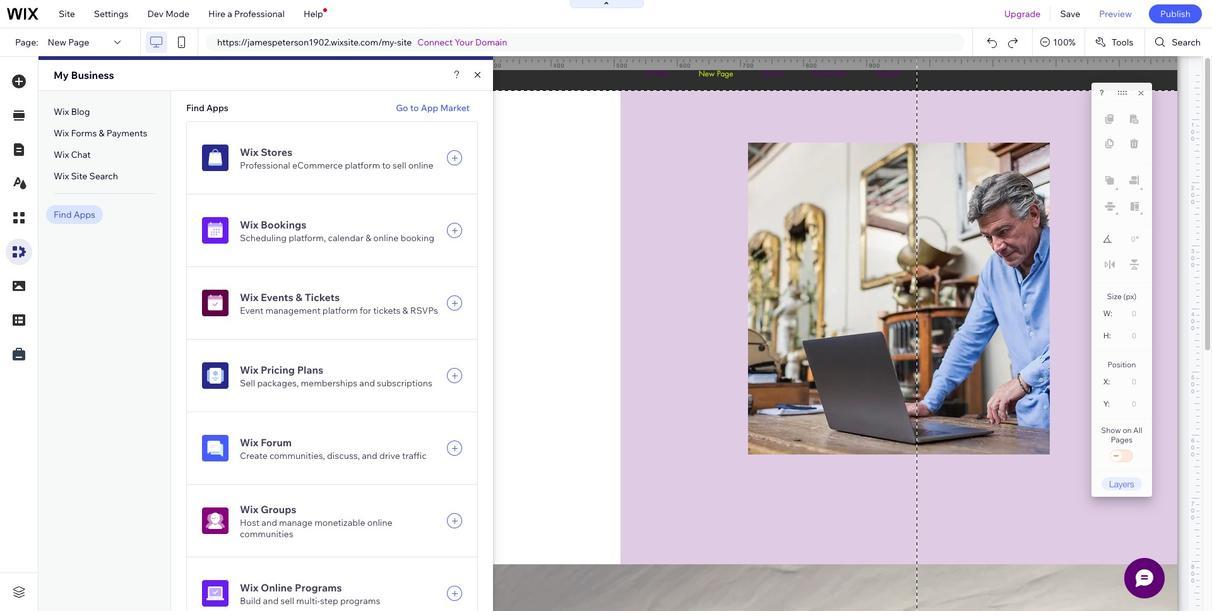 Task type: vqa. For each thing, say whether or not it's contained in the screenshot.


Task type: locate. For each thing, give the bounding box(es) containing it.
payments
[[107, 128, 147, 139]]

300
[[490, 62, 502, 69]]

publish button
[[1149, 4, 1202, 23]]

°
[[1136, 235, 1140, 244]]

0 vertical spatial to
[[410, 102, 419, 114]]

forms
[[71, 128, 97, 139]]

online
[[261, 582, 293, 594]]

0 vertical spatial sell
[[393, 160, 406, 171]]

packages,
[[257, 378, 299, 389]]

0 vertical spatial platform
[[345, 160, 380, 171]]

wix up sell
[[240, 364, 259, 376]]

wix for bookings
[[240, 219, 259, 231]]

platform,
[[289, 232, 326, 244]]

programs
[[340, 596, 380, 607]]

sell down go
[[393, 160, 406, 171]]

wix up event
[[240, 291, 259, 304]]

wix for chat
[[54, 149, 69, 160]]

blog
[[71, 106, 90, 117]]

wix left "forms"
[[54, 128, 69, 139]]

0 horizontal spatial apps
[[74, 209, 95, 220]]

wix for events
[[240, 291, 259, 304]]

and
[[360, 378, 375, 389], [362, 450, 378, 462], [262, 517, 277, 529], [263, 596, 279, 607]]

professional down stores
[[240, 160, 290, 171]]

wix up "build" on the bottom left of page
[[240, 582, 259, 594]]

& right 'calendar'
[[366, 232, 371, 244]]

None text field
[[1119, 231, 1136, 248], [1117, 305, 1142, 322], [1117, 373, 1142, 390], [1117, 395, 1142, 412], [1119, 231, 1136, 248], [1117, 305, 1142, 322], [1117, 373, 1142, 390], [1117, 395, 1142, 412]]

wix for stores
[[240, 146, 259, 159]]

groups
[[261, 503, 296, 516]]

1 vertical spatial site
[[71, 171, 87, 182]]

wix up scheduling
[[240, 219, 259, 231]]

wix up the 'host'
[[240, 503, 259, 516]]

wix inside wix pricing plans sell packages, memberships and subscriptions
[[240, 364, 259, 376]]

wix for blog
[[54, 106, 69, 117]]

1 vertical spatial professional
[[240, 160, 290, 171]]

platform down tickets
[[323, 305, 358, 316]]

multi-
[[296, 596, 320, 607]]

wix inside wix bookings scheduling platform, calendar & online booking
[[240, 219, 259, 231]]

monetizable
[[315, 517, 365, 529]]

None text field
[[1118, 327, 1142, 344]]

create
[[240, 450, 268, 462]]

0 horizontal spatial to
[[382, 160, 391, 171]]

and inside wix forum create communities, discuss, and drive traffic
[[362, 450, 378, 462]]

0 vertical spatial professional
[[234, 8, 285, 20]]

new page
[[48, 37, 89, 48]]

apps
[[206, 102, 228, 114], [74, 209, 95, 220]]

h:
[[1104, 332, 1111, 340]]

event
[[240, 305, 264, 316]]

find apps
[[186, 102, 228, 114], [54, 209, 95, 220]]

wix for forum
[[240, 436, 259, 449]]

chat
[[71, 149, 91, 160]]

wix online programs build and sell multi-step programs
[[240, 582, 380, 607]]

step
[[320, 596, 338, 607]]

and inside wix pricing plans sell packages, memberships and subscriptions
[[360, 378, 375, 389]]

online left booking
[[373, 232, 399, 244]]

find
[[186, 102, 205, 114], [54, 209, 72, 220]]

online down the app
[[408, 160, 434, 171]]

my business
[[54, 69, 114, 81]]

wix forms & payments
[[54, 128, 147, 139]]

app
[[421, 102, 439, 114]]

wix left stores
[[240, 146, 259, 159]]

1 vertical spatial online
[[373, 232, 399, 244]]

professional inside wix stores professional ecommerce platform to sell online
[[240, 160, 290, 171]]

site
[[397, 37, 412, 48]]

site down chat
[[71, 171, 87, 182]]

go to app market
[[396, 102, 470, 114]]

layers button
[[1102, 477, 1142, 491]]

dev
[[147, 8, 164, 20]]

platform right ecommerce
[[345, 160, 380, 171]]

0 vertical spatial search
[[1172, 37, 1201, 48]]

and down groups
[[262, 517, 277, 529]]

all
[[1134, 426, 1143, 435]]

professional for stores
[[240, 160, 290, 171]]

size (px)
[[1107, 292, 1137, 301]]

1 vertical spatial find apps
[[54, 209, 95, 220]]

sell
[[393, 160, 406, 171], [281, 596, 294, 607]]

upgrade
[[1005, 8, 1041, 20]]

wix events & tickets event management platform for tickets & rsvps
[[240, 291, 438, 316]]

1 horizontal spatial find
[[186, 102, 205, 114]]

wix inside wix online programs build and sell multi-step programs
[[240, 582, 259, 594]]

events
[[261, 291, 294, 304]]

0 horizontal spatial search
[[89, 171, 118, 182]]

1 horizontal spatial apps
[[206, 102, 228, 114]]

online
[[408, 160, 434, 171], [373, 232, 399, 244], [367, 517, 393, 529]]

? button
[[1100, 88, 1104, 97]]

1 horizontal spatial sell
[[393, 160, 406, 171]]

wix inside wix events & tickets event management platform for tickets & rsvps
[[240, 291, 259, 304]]

online inside wix bookings scheduling platform, calendar & online booking
[[373, 232, 399, 244]]

online right monetizable
[[367, 517, 393, 529]]

wix up the create
[[240, 436, 259, 449]]

save
[[1061, 8, 1081, 20]]

communities,
[[270, 450, 325, 462]]

search down chat
[[89, 171, 118, 182]]

and left "drive"
[[362, 450, 378, 462]]

hire
[[208, 8, 226, 20]]

1 vertical spatial platform
[[323, 305, 358, 316]]

(px)
[[1124, 292, 1137, 301]]

wix inside wix forum create communities, discuss, and drive traffic
[[240, 436, 259, 449]]

scheduling
[[240, 232, 287, 244]]

1 vertical spatial sell
[[281, 596, 294, 607]]

site up new page
[[59, 8, 75, 20]]

& inside wix bookings scheduling platform, calendar & online booking
[[366, 232, 371, 244]]

connect
[[418, 37, 453, 48]]

search down "publish" button
[[1172, 37, 1201, 48]]

switch
[[1110, 448, 1135, 465]]

1 horizontal spatial find apps
[[186, 102, 228, 114]]

1 vertical spatial search
[[89, 171, 118, 182]]

platform
[[345, 160, 380, 171], [323, 305, 358, 316]]

wix inside wix stores professional ecommerce platform to sell online
[[240, 146, 259, 159]]

online inside "wix groups host and manage monetizable online communities"
[[367, 517, 393, 529]]

800
[[806, 62, 818, 69]]

tools button
[[1086, 28, 1145, 56]]

0 vertical spatial apps
[[206, 102, 228, 114]]

your
[[455, 37, 473, 48]]

wix chat
[[54, 149, 91, 160]]

sell inside wix stores professional ecommerce platform to sell online
[[393, 160, 406, 171]]

2 vertical spatial online
[[367, 517, 393, 529]]

wix for forms
[[54, 128, 69, 139]]

layers
[[1110, 479, 1135, 489]]

search
[[1172, 37, 1201, 48], [89, 171, 118, 182]]

sell down online
[[281, 596, 294, 607]]

publish
[[1161, 8, 1191, 20]]

0 vertical spatial find apps
[[186, 102, 228, 114]]

1 vertical spatial to
[[382, 160, 391, 171]]

wix inside "wix groups host and manage monetizable online communities"
[[240, 503, 259, 516]]

wix down wix chat
[[54, 171, 69, 182]]

professional right a at the left of page
[[234, 8, 285, 20]]

and left subscriptions on the bottom of page
[[360, 378, 375, 389]]

calendar
[[328, 232, 364, 244]]

0 horizontal spatial sell
[[281, 596, 294, 607]]

1 vertical spatial find
[[54, 209, 72, 220]]

wix stores professional ecommerce platform to sell online
[[240, 146, 434, 171]]

go to app market button
[[388, 102, 478, 114]]

and down online
[[263, 596, 279, 607]]

?
[[1100, 88, 1104, 97]]

0 horizontal spatial find apps
[[54, 209, 95, 220]]

ecommerce
[[292, 160, 343, 171]]

wix left chat
[[54, 149, 69, 160]]

memberships
[[301, 378, 358, 389]]

hire a professional
[[208, 8, 285, 20]]

business
[[71, 69, 114, 81]]

programs
[[295, 582, 342, 594]]

600
[[680, 62, 691, 69]]

wix site search
[[54, 171, 118, 182]]

1 horizontal spatial search
[[1172, 37, 1201, 48]]

0 vertical spatial online
[[408, 160, 434, 171]]

wix left the blog
[[54, 106, 69, 117]]



Task type: describe. For each thing, give the bounding box(es) containing it.
tickets
[[305, 291, 340, 304]]

mode
[[166, 8, 190, 20]]

https://jamespeterson1902.wixsite.com/my-
[[217, 37, 397, 48]]

on
[[1123, 426, 1132, 435]]

500
[[617, 62, 628, 69]]

search button
[[1146, 28, 1213, 56]]

pages
[[1111, 435, 1133, 445]]

700
[[743, 62, 754, 69]]

w:
[[1104, 309, 1113, 318]]

& right "forms"
[[99, 128, 105, 139]]

manage
[[279, 517, 313, 529]]

discuss,
[[327, 450, 360, 462]]

position
[[1108, 360, 1136, 369]]

to inside wix stores professional ecommerce platform to sell online
[[382, 160, 391, 171]]

professional for a
[[234, 8, 285, 20]]

100% button
[[1033, 28, 1085, 56]]

and inside wix online programs build and sell multi-step programs
[[263, 596, 279, 607]]

x:
[[1104, 378, 1111, 386]]

online for bookings
[[373, 232, 399, 244]]

bookings
[[261, 219, 307, 231]]

wix groups host and manage monetizable online communities
[[240, 503, 393, 540]]

wix for site
[[54, 171, 69, 182]]

show on all pages
[[1102, 426, 1143, 445]]

platform inside wix events & tickets event management platform for tickets & rsvps
[[323, 305, 358, 316]]

wix for online
[[240, 582, 259, 594]]

1 horizontal spatial to
[[410, 102, 419, 114]]

online inside wix stores professional ecommerce platform to sell online
[[408, 160, 434, 171]]

domain
[[475, 37, 507, 48]]

host
[[240, 517, 260, 529]]

wix pricing plans sell packages, memberships and subscriptions
[[240, 364, 433, 389]]

sell
[[240, 378, 255, 389]]

wix bookings scheduling platform, calendar & online booking
[[240, 219, 435, 244]]

subscriptions
[[377, 378, 433, 389]]

& right tickets
[[403, 305, 408, 316]]

pricing
[[261, 364, 295, 376]]

preview button
[[1090, 0, 1142, 28]]

tools
[[1112, 37, 1134, 48]]

settings
[[94, 8, 128, 20]]

platform inside wix stores professional ecommerce platform to sell online
[[345, 160, 380, 171]]

900
[[869, 62, 881, 69]]

0 vertical spatial find
[[186, 102, 205, 114]]

a
[[228, 8, 232, 20]]

save button
[[1051, 0, 1090, 28]]

sell inside wix online programs build and sell multi-step programs
[[281, 596, 294, 607]]

forum
[[261, 436, 292, 449]]

help
[[304, 8, 323, 20]]

and inside "wix groups host and manage monetizable online communities"
[[262, 517, 277, 529]]

go
[[396, 102, 408, 114]]

my
[[54, 69, 69, 81]]

market
[[441, 102, 470, 114]]

tickets
[[373, 305, 401, 316]]

build
[[240, 596, 261, 607]]

rsvps
[[410, 305, 438, 316]]

size
[[1107, 292, 1122, 301]]

preview
[[1100, 8, 1132, 20]]

drive
[[380, 450, 400, 462]]

traffic
[[402, 450, 427, 462]]

dev mode
[[147, 8, 190, 20]]

page
[[68, 37, 89, 48]]

new
[[48, 37, 66, 48]]

plans
[[297, 364, 324, 376]]

show
[[1102, 426, 1121, 435]]

communities
[[240, 529, 293, 540]]

wix for pricing
[[240, 364, 259, 376]]

booking
[[401, 232, 435, 244]]

search inside search button
[[1172, 37, 1201, 48]]

100%
[[1054, 37, 1076, 48]]

400
[[554, 62, 565, 69]]

wix blog
[[54, 106, 90, 117]]

https://jamespeterson1902.wixsite.com/my-site connect your domain
[[217, 37, 507, 48]]

0 vertical spatial site
[[59, 8, 75, 20]]

wix for groups
[[240, 503, 259, 516]]

online for groups
[[367, 517, 393, 529]]

stores
[[261, 146, 292, 159]]

0 horizontal spatial find
[[54, 209, 72, 220]]

1 vertical spatial apps
[[74, 209, 95, 220]]

management
[[266, 305, 321, 316]]

& up management
[[296, 291, 303, 304]]

for
[[360, 305, 371, 316]]

y:
[[1104, 400, 1110, 409]]



